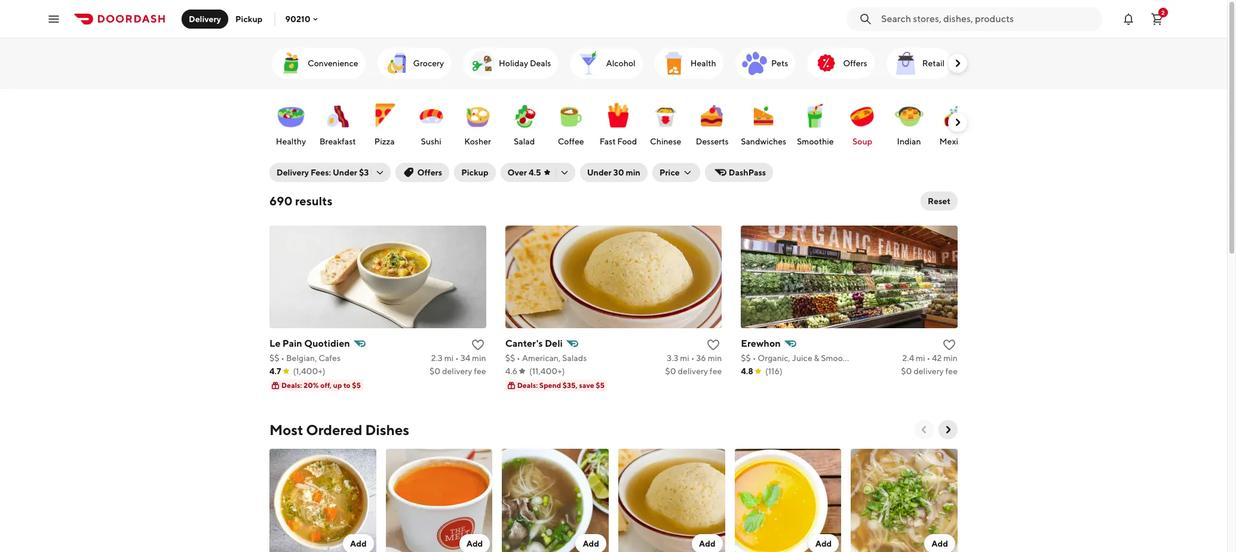 Task type: describe. For each thing, give the bounding box(es) containing it.
0 horizontal spatial pickup
[[236, 14, 263, 24]]

3 $​0 delivery fee from the left
[[902, 367, 958, 377]]

under 30 min
[[587, 168, 641, 178]]

fee for pain
[[474, 367, 486, 377]]

pets link
[[736, 48, 796, 79]]

holiday deals link
[[463, 48, 559, 79]]

2.4 mi • 42 min
[[903, 354, 958, 363]]

(1,400+)
[[293, 367, 326, 377]]

delivery for deli
[[678, 367, 708, 377]]

3 mi from the left
[[916, 354, 926, 363]]

holiday deals
[[499, 59, 551, 68]]

90210 button
[[285, 14, 320, 24]]

delivery for delivery fees: under $3
[[277, 168, 309, 178]]

42
[[933, 354, 942, 363]]

pizza
[[375, 137, 395, 146]]

belgian,
[[286, 354, 317, 363]]

holiday deals image
[[468, 49, 497, 78]]

mi for deli
[[680, 354, 690, 363]]

indian
[[898, 137, 922, 146]]

sandwiches
[[741, 137, 787, 146]]

salads
[[563, 354, 587, 363]]

2 • from the left
[[456, 354, 459, 363]]

organic,
[[758, 354, 791, 363]]

mexican
[[940, 137, 972, 146]]

min for erewhon
[[944, 354, 958, 363]]

quotidien
[[304, 338, 350, 350]]

alcohol link
[[571, 48, 643, 79]]

4 add from the left
[[699, 540, 716, 549]]

spend
[[540, 381, 562, 390]]

desserts
[[696, 137, 729, 146]]

$​0 for deli
[[666, 367, 677, 377]]

juice
[[793, 354, 813, 363]]

34
[[461, 354, 471, 363]]

offers button
[[396, 163, 450, 182]]

0 vertical spatial next button of carousel image
[[952, 57, 964, 69]]

dishes
[[365, 422, 410, 439]]

delivery fees: under $3
[[277, 168, 369, 178]]

3 $$ from the left
[[741, 354, 751, 363]]

grocery image
[[382, 49, 411, 78]]

$$ for canter's
[[506, 354, 515, 363]]

&
[[815, 354, 820, 363]]

up
[[333, 381, 342, 390]]

2 add from the left
[[467, 540, 483, 549]]

delivery for delivery
[[189, 14, 221, 24]]

pets
[[772, 59, 789, 68]]

previous button of carousel image
[[919, 424, 931, 436]]

healthy
[[276, 137, 306, 146]]

2.3 mi • 34 min
[[431, 354, 486, 363]]

le pain quotidien
[[270, 338, 350, 350]]

le
[[270, 338, 281, 350]]

fee for deli
[[710, 367, 722, 377]]

4.7
[[270, 367, 281, 377]]

deals
[[530, 59, 551, 68]]

retail
[[923, 59, 945, 68]]

canter's
[[506, 338, 543, 350]]

30
[[614, 168, 624, 178]]

deals: for canter's
[[517, 381, 538, 390]]

1 horizontal spatial offers
[[844, 59, 868, 68]]

3 fee from the left
[[946, 367, 958, 377]]

2 $5 from the left
[[596, 381, 605, 390]]

soup
[[853, 137, 873, 146]]

coffee
[[558, 137, 584, 146]]

click to add this store to your saved list image for canter's deli
[[707, 338, 721, 353]]

3 items, open order cart image
[[1151, 12, 1165, 26]]

kosher
[[465, 137, 491, 146]]

2.4
[[903, 354, 915, 363]]

health
[[691, 59, 717, 68]]

offers inside button
[[417, 168, 442, 178]]

retail link
[[887, 48, 952, 79]]

pain
[[283, 338, 302, 350]]

2
[[1162, 9, 1166, 16]]

fast
[[600, 137, 616, 146]]

(11,400+)
[[530, 367, 565, 377]]

deals: spend $35, save $5
[[517, 381, 605, 390]]

4.6
[[506, 367, 518, 377]]

0 vertical spatial smoothie
[[798, 137, 834, 146]]

food
[[618, 137, 637, 146]]

fees:
[[311, 168, 331, 178]]

over 4.5 button
[[501, 163, 575, 182]]

chinese
[[650, 137, 682, 146]]

price
[[660, 168, 680, 178]]

1 vertical spatial smoothie
[[822, 354, 858, 363]]

save
[[579, 381, 595, 390]]

ordered
[[306, 422, 363, 439]]

deli
[[545, 338, 563, 350]]

retail image
[[892, 49, 920, 78]]

4.5
[[529, 168, 541, 178]]

mi for pain
[[445, 354, 454, 363]]

next button of carousel image
[[952, 117, 964, 129]]

$$ • american, salads
[[506, 354, 587, 363]]

5 add from the left
[[816, 540, 832, 549]]

$​0 delivery fee for deli
[[666, 367, 722, 377]]

deals: 20% off, up to $5
[[282, 381, 361, 390]]

reset button
[[921, 192, 958, 211]]

$$ for le
[[270, 354, 279, 363]]

holiday
[[499, 59, 529, 68]]

4.8
[[741, 367, 754, 377]]

90210
[[285, 14, 311, 24]]

sushi
[[421, 137, 442, 146]]

0 horizontal spatial pickup button
[[228, 9, 270, 28]]



Task type: locate. For each thing, give the bounding box(es) containing it.
add button
[[343, 535, 374, 553], [460, 535, 490, 553], [460, 535, 490, 553], [576, 535, 607, 553], [576, 535, 607, 553], [692, 535, 723, 553], [809, 535, 839, 553], [809, 535, 839, 553], [925, 535, 956, 553], [925, 535, 956, 553]]

2 deals: from the left
[[517, 381, 538, 390]]

click to add this store to your saved list image up the 3.3 mi • 36 min
[[707, 338, 721, 353]]

notification bell image
[[1122, 12, 1136, 26]]

$​0 delivery fee for pain
[[430, 367, 486, 377]]

dashpass
[[729, 168, 766, 178]]

pickup button down kosher
[[454, 163, 496, 182]]

offers image
[[813, 49, 841, 78]]

$$ up 4.7
[[270, 354, 279, 363]]

next button of carousel image
[[952, 57, 964, 69], [943, 424, 955, 436]]

$​0
[[430, 367, 441, 377], [666, 367, 677, 377], [902, 367, 912, 377]]

• up 4.7
[[281, 354, 285, 363]]

2 $​0 delivery fee from the left
[[666, 367, 722, 377]]

1 mi from the left
[[445, 354, 454, 363]]

1 $$ from the left
[[270, 354, 279, 363]]

grocery link
[[378, 48, 451, 79]]

over
[[508, 168, 527, 178]]

1 under from the left
[[333, 168, 358, 178]]

$​0 down the 2.4
[[902, 367, 912, 377]]

1 horizontal spatial under
[[587, 168, 612, 178]]

offers
[[844, 59, 868, 68], [417, 168, 442, 178]]

$5 right the 'to'
[[352, 381, 361, 390]]

canter's deli
[[506, 338, 563, 350]]

1 • from the left
[[281, 354, 285, 363]]

click to add this store to your saved list image
[[943, 338, 957, 353]]

5 • from the left
[[753, 354, 757, 363]]

breakfast
[[320, 137, 356, 146]]

click to add this store to your saved list image
[[471, 338, 485, 353], [707, 338, 721, 353]]

1 fee from the left
[[474, 367, 486, 377]]

2 horizontal spatial delivery
[[914, 367, 944, 377]]

6 add from the left
[[932, 540, 949, 549]]

1 horizontal spatial fee
[[710, 367, 722, 377]]

pickup right delivery button
[[236, 14, 263, 24]]

$​0 down 3.3
[[666, 367, 677, 377]]

deals: for le
[[282, 381, 302, 390]]

$$ up 4.6
[[506, 354, 515, 363]]

$35,
[[563, 381, 578, 390]]

1 horizontal spatial $​0 delivery fee
[[666, 367, 722, 377]]

delivery down 2.3 mi • 34 min in the bottom of the page
[[442, 367, 473, 377]]

deals: down 4.6
[[517, 381, 538, 390]]

salad
[[514, 137, 535, 146]]

min
[[626, 168, 641, 178], [472, 354, 486, 363], [708, 354, 722, 363], [944, 354, 958, 363]]

1 vertical spatial pickup
[[462, 168, 489, 178]]

1 add from the left
[[350, 540, 367, 549]]

offers right offers icon
[[844, 59, 868, 68]]

(116)
[[766, 367, 783, 377]]

pickup
[[236, 14, 263, 24], [462, 168, 489, 178]]

$$ • belgian, cafes
[[270, 354, 341, 363]]

deals:
[[282, 381, 302, 390], [517, 381, 538, 390]]

2 click to add this store to your saved list image from the left
[[707, 338, 721, 353]]

click to add this store to your saved list image for le pain quotidien
[[471, 338, 485, 353]]

delivery for pain
[[442, 367, 473, 377]]

0 vertical spatial delivery
[[189, 14, 221, 24]]

dashpass button
[[705, 163, 774, 182]]

6 • from the left
[[927, 354, 931, 363]]

offers link
[[808, 48, 875, 79]]

0 horizontal spatial click to add this store to your saved list image
[[471, 338, 485, 353]]

under
[[333, 168, 358, 178], [587, 168, 612, 178]]

1 $​0 from the left
[[430, 367, 441, 377]]

$​0 for pain
[[430, 367, 441, 377]]

1 horizontal spatial $5
[[596, 381, 605, 390]]

$$
[[270, 354, 279, 363], [506, 354, 515, 363], [741, 354, 751, 363]]

alcohol image
[[575, 49, 604, 78]]

1 click to add this store to your saved list image from the left
[[471, 338, 485, 353]]

0 horizontal spatial $​0 delivery fee
[[430, 367, 486, 377]]

fee down 2.4 mi • 42 min
[[946, 367, 958, 377]]

1 horizontal spatial delivery
[[678, 367, 708, 377]]

under inside button
[[587, 168, 612, 178]]

0 horizontal spatial under
[[333, 168, 358, 178]]

cafes
[[319, 354, 341, 363]]

$​0 delivery fee down 2.4 mi • 42 min
[[902, 367, 958, 377]]

20%
[[304, 381, 319, 390]]

690
[[270, 194, 293, 208]]

0 horizontal spatial delivery
[[442, 367, 473, 377]]

2 horizontal spatial $​0
[[902, 367, 912, 377]]

0 horizontal spatial fee
[[474, 367, 486, 377]]

690 results
[[270, 194, 333, 208]]

min right "36"
[[708, 354, 722, 363]]

• up 4.6
[[517, 354, 521, 363]]

1 vertical spatial offers
[[417, 168, 442, 178]]

fast food
[[600, 137, 637, 146]]

1 $​0 delivery fee from the left
[[430, 367, 486, 377]]

0 horizontal spatial deals:
[[282, 381, 302, 390]]

Store search: begin typing to search for stores available on DoorDash text field
[[882, 12, 1096, 25]]

3.3
[[667, 354, 679, 363]]

click to add this store to your saved list image up 2.3 mi • 34 min in the bottom of the page
[[471, 338, 485, 353]]

• left 34
[[456, 354, 459, 363]]

3 • from the left
[[517, 354, 521, 363]]

grocery
[[413, 59, 444, 68]]

delivery
[[442, 367, 473, 377], [678, 367, 708, 377], [914, 367, 944, 377]]

erewhon
[[741, 338, 781, 350]]

1 horizontal spatial deals:
[[517, 381, 538, 390]]

1 vertical spatial pickup button
[[454, 163, 496, 182]]

• left 42
[[927, 354, 931, 363]]

convenience image
[[277, 49, 305, 78]]

delivery down 2.4 mi • 42 min
[[914, 367, 944, 377]]

min right 30
[[626, 168, 641, 178]]

smoothie right &
[[822, 354, 858, 363]]

1 horizontal spatial $​0
[[666, 367, 677, 377]]

1 horizontal spatial $$
[[506, 354, 515, 363]]

pets image
[[741, 49, 769, 78]]

$​0 delivery fee down 2.3 mi • 34 min in the bottom of the page
[[430, 367, 486, 377]]

over 4.5
[[508, 168, 541, 178]]

3 $​0 from the left
[[902, 367, 912, 377]]

0 vertical spatial pickup button
[[228, 9, 270, 28]]

alcohol
[[606, 59, 636, 68]]

2 mi from the left
[[680, 354, 690, 363]]

0 horizontal spatial $​0
[[430, 367, 441, 377]]

mi right 3.3
[[680, 354, 690, 363]]

min down click to add this store to your saved list image
[[944, 354, 958, 363]]

price button
[[653, 163, 700, 182]]

open menu image
[[47, 12, 61, 26]]

results
[[295, 194, 333, 208]]

$$ up 4.8
[[741, 354, 751, 363]]

1 horizontal spatial pickup
[[462, 168, 489, 178]]

0 horizontal spatial mi
[[445, 354, 454, 363]]

$3
[[359, 168, 369, 178]]

pickup button left "90210"
[[228, 9, 270, 28]]

0 horizontal spatial $5
[[352, 381, 361, 390]]

2 horizontal spatial mi
[[916, 354, 926, 363]]

delivery inside button
[[189, 14, 221, 24]]

3.3 mi • 36 min
[[667, 354, 722, 363]]

under left "$3" in the top of the page
[[333, 168, 358, 178]]

2 $​0 from the left
[[666, 367, 677, 377]]

2.3
[[431, 354, 443, 363]]

mi right the 2.3
[[445, 354, 454, 363]]

health link
[[655, 48, 724, 79]]

min inside button
[[626, 168, 641, 178]]

• up 4.8
[[753, 354, 757, 363]]

fee down 2.3 mi • 34 min in the bottom of the page
[[474, 367, 486, 377]]

under left 30
[[587, 168, 612, 178]]

1 delivery from the left
[[442, 367, 473, 377]]

min for le pain quotidien
[[472, 354, 486, 363]]

next button of carousel image right retail
[[952, 57, 964, 69]]

$$ • organic, juice & smoothie
[[741, 354, 858, 363]]

fee
[[474, 367, 486, 377], [710, 367, 722, 377], [946, 367, 958, 377]]

4 • from the left
[[691, 354, 695, 363]]

min for canter's deli
[[708, 354, 722, 363]]

delivery button
[[182, 9, 228, 28]]

0 vertical spatial offers
[[844, 59, 868, 68]]

1 horizontal spatial delivery
[[277, 168, 309, 178]]

next button of carousel image right previous button of carousel image
[[943, 424, 955, 436]]

1 horizontal spatial mi
[[680, 354, 690, 363]]

reset
[[928, 197, 951, 206]]

smoothie
[[798, 137, 834, 146], [822, 354, 858, 363]]

deals: left 20%
[[282, 381, 302, 390]]

3 delivery from the left
[[914, 367, 944, 377]]

0 horizontal spatial offers
[[417, 168, 442, 178]]

mi right the 2.4
[[916, 354, 926, 363]]

36
[[697, 354, 707, 363]]

2 $$ from the left
[[506, 354, 515, 363]]

under 30 min button
[[580, 163, 648, 182]]

1 horizontal spatial pickup button
[[454, 163, 496, 182]]

offers down sushi
[[417, 168, 442, 178]]

most ordered dishes
[[270, 422, 410, 439]]

1 $5 from the left
[[352, 381, 361, 390]]

add
[[350, 540, 367, 549], [467, 540, 483, 549], [583, 540, 600, 549], [699, 540, 716, 549], [816, 540, 832, 549], [932, 540, 949, 549]]

2 delivery from the left
[[678, 367, 708, 377]]

2 horizontal spatial fee
[[946, 367, 958, 377]]

delivery down the 3.3 mi • 36 min
[[678, 367, 708, 377]]

pickup down kosher
[[462, 168, 489, 178]]

$​0 down the 2.3
[[430, 367, 441, 377]]

0 horizontal spatial $$
[[270, 354, 279, 363]]

convenience link
[[272, 48, 366, 79]]

2 fee from the left
[[710, 367, 722, 377]]

1 horizontal spatial click to add this store to your saved list image
[[707, 338, 721, 353]]

0 vertical spatial pickup
[[236, 14, 263, 24]]

$​0 delivery fee down the 3.3 mi • 36 min
[[666, 367, 722, 377]]

delivery
[[189, 14, 221, 24], [277, 168, 309, 178]]

2 horizontal spatial $​0 delivery fee
[[902, 367, 958, 377]]

1 vertical spatial delivery
[[277, 168, 309, 178]]

off,
[[321, 381, 332, 390]]

american,
[[522, 354, 561, 363]]

mi
[[445, 354, 454, 363], [680, 354, 690, 363], [916, 354, 926, 363]]

1 deals: from the left
[[282, 381, 302, 390]]

$5
[[352, 381, 361, 390], [596, 381, 605, 390]]

• left "36"
[[691, 354, 695, 363]]

2 horizontal spatial $$
[[741, 354, 751, 363]]

health image
[[660, 49, 689, 78]]

2 button
[[1146, 7, 1170, 31]]

3 add from the left
[[583, 540, 600, 549]]

to
[[344, 381, 351, 390]]

convenience
[[308, 59, 358, 68]]

smoothie left soup
[[798, 137, 834, 146]]

fee down the 3.3 mi • 36 min
[[710, 367, 722, 377]]

0 horizontal spatial delivery
[[189, 14, 221, 24]]

min right 34
[[472, 354, 486, 363]]

pickup button
[[228, 9, 270, 28], [454, 163, 496, 182]]

$5 right save
[[596, 381, 605, 390]]

1 vertical spatial next button of carousel image
[[943, 424, 955, 436]]

2 under from the left
[[587, 168, 612, 178]]

most
[[270, 422, 303, 439]]



Task type: vqa. For each thing, say whether or not it's contained in the screenshot.
sixth • from right
yes



